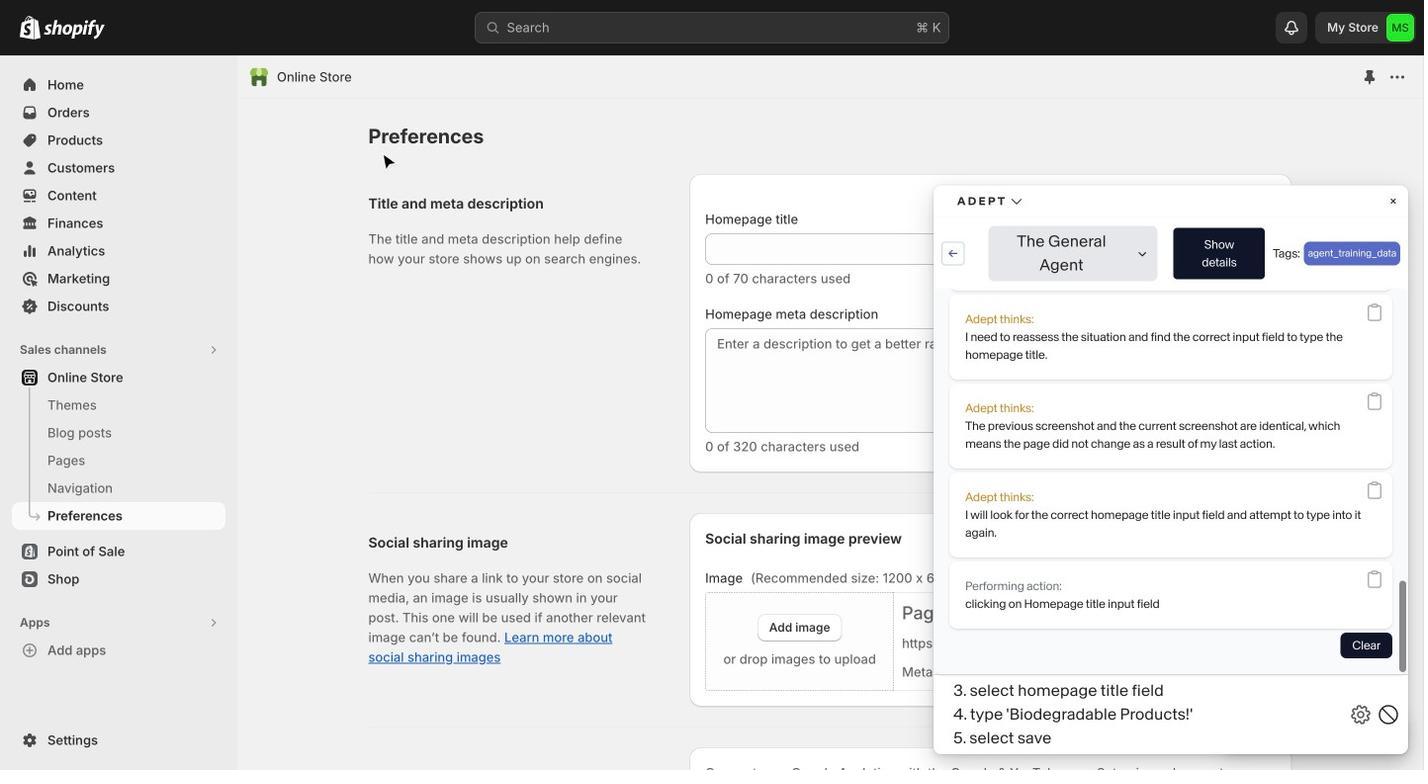 Task type: vqa. For each thing, say whether or not it's contained in the screenshot.
"of"
no



Task type: locate. For each thing, give the bounding box(es) containing it.
shopify image
[[44, 20, 105, 39]]



Task type: describe. For each thing, give the bounding box(es) containing it.
online store image
[[249, 67, 269, 87]]

my store image
[[1387, 14, 1415, 42]]

shopify image
[[20, 16, 41, 39]]



